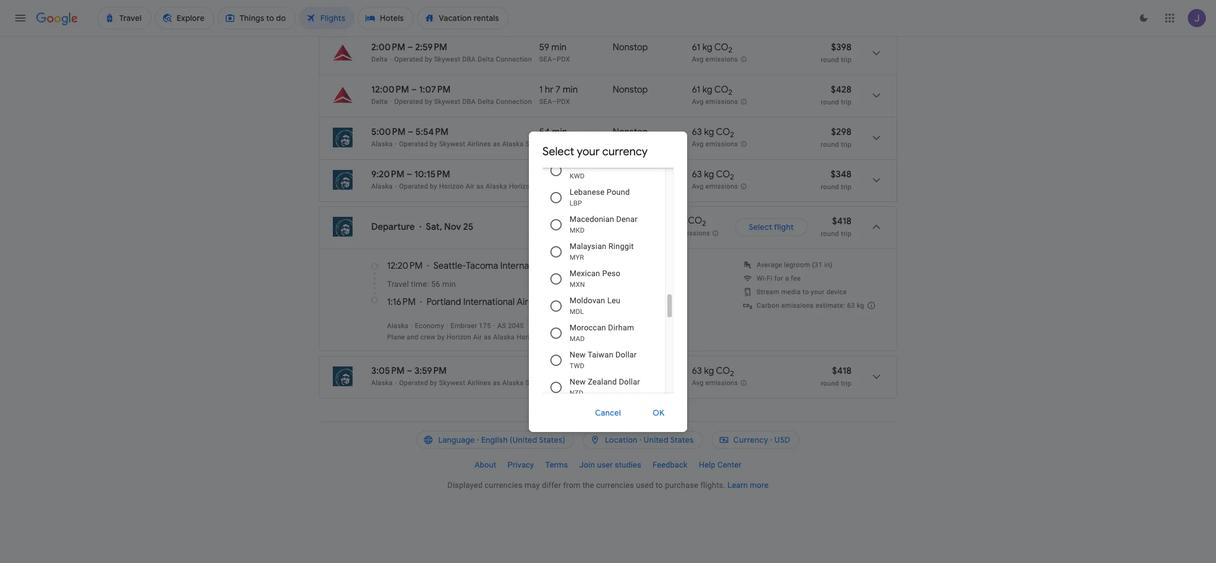 Task type: describe. For each thing, give the bounding box(es) containing it.
348 US dollars text field
[[831, 169, 852, 180]]

54 for 5:54 pm
[[539, 127, 550, 138]]

device
[[826, 288, 847, 296]]

63 for $298
[[692, 127, 702, 138]]

airlines for 5:00 pm – 5:54 pm
[[467, 140, 491, 148]]

0 vertical spatial international
[[500, 261, 552, 272]]

states
[[670, 435, 694, 445]]

trip for 1:07 pm
[[841, 98, 852, 106]]

5 round from the top
[[821, 230, 839, 238]]

5 trip from the top
[[841, 230, 852, 238]]

plane and crew by horizon air as alaska horizon
[[387, 333, 541, 341]]

trip for 10:15 pm
[[841, 183, 852, 191]]

united states
[[644, 435, 694, 445]]

differ
[[542, 481, 561, 490]]

Arrival time: 8:59 PM. text field
[[414, 0, 446, 11]]

min right "56"
[[442, 280, 456, 289]]

kg for $298
[[704, 127, 714, 138]]

in)
[[824, 261, 833, 269]]

emissions for $298
[[706, 140, 738, 148]]

connection for 1 hr 7 min
[[496, 98, 532, 106]]

horizon left 55 min pdx
[[509, 183, 534, 190]]

emissions for $348
[[706, 183, 738, 191]]

Departure time: 3:05 PM. text field
[[371, 366, 405, 377]]

lebanese
[[570, 187, 605, 196]]

$298
[[831, 127, 852, 138]]

as
[[497, 322, 506, 330]]

428 US dollars text field
[[831, 84, 852, 95]]

sat, nov 25
[[426, 222, 473, 233]]

carbon emissions estimate: 63 kg
[[757, 302, 864, 310]]

learn
[[727, 481, 748, 490]]

lbp
[[570, 199, 582, 207]]

– right departure time: 9:20 pm. text box
[[407, 169, 412, 180]]

join user studies link
[[574, 456, 647, 474]]

sea for 5:00 pm – 5:54 pm
[[539, 140, 552, 148]]

operated by skywest airlines as alaska skywest for 3:59 pm
[[399, 379, 553, 387]]

1 currencies from the left
[[485, 481, 522, 490]]

1:16 pm
[[387, 297, 416, 308]]

56
[[431, 280, 440, 289]]

418 US dollars text field
[[832, 366, 852, 377]]

1 dba from the top
[[462, 13, 476, 21]]

$418 round trip for 418 us dollars text field
[[821, 216, 852, 238]]

 image down departure time: 3:05 pm. text field
[[395, 379, 397, 387]]

leaves seattle-tacoma international airport at 5:00 pm on saturday, november 25 and arrives at portland international airport at 5:54 pm on saturday, november 25. element
[[371, 127, 449, 138]]

carbon
[[757, 302, 779, 310]]

$298 round trip
[[821, 127, 852, 149]]

departure
[[371, 222, 415, 233]]

– left 5:54 pm
[[408, 127, 413, 138]]

media
[[781, 288, 801, 296]]

operated down leaves seattle-tacoma international airport at 7:55 pm on saturday, november 25 and arrives at portland international airport at 8:59 pm on saturday, november 25. 'element'
[[394, 13, 423, 21]]

used
[[636, 481, 654, 490]]

9:20 pm
[[371, 169, 404, 180]]

0 vertical spatial your
[[577, 144, 600, 159]]

nonstop for 54 min
[[613, 127, 648, 138]]

moroccan dirham mad
[[570, 323, 634, 343]]

connection for 59 min
[[496, 55, 532, 63]]

displayed currencies may differ from the currencies used to purchase flights. learn more
[[447, 481, 769, 490]]

$418 for 418 us dollars text field
[[832, 216, 852, 227]]

studies
[[615, 461, 641, 470]]

select your currency
[[542, 144, 648, 159]]

pdx left 'mdl'
[[551, 297, 568, 308]]

leaves seattle-tacoma international airport at 3:05 pm on saturday, november 25 and arrives at portland international airport at 3:59 pm on saturday, november 25. element
[[371, 366, 447, 377]]

flights.
[[700, 481, 725, 490]]

63 kg co 2 for $418
[[692, 366, 734, 379]]

kg for $428
[[702, 84, 712, 95]]

help center
[[699, 461, 741, 470]]

operated down '9:20 pm – 10:15 pm'
[[399, 183, 428, 190]]

united
[[644, 435, 668, 445]]

avg emissions for $428
[[692, 98, 738, 106]]

nonstop for 55 min
[[613, 169, 648, 180]]

by down 3:59 pm
[[430, 379, 437, 387]]

operated by skywest dba delta connection for 2:59 pm
[[394, 55, 532, 63]]

macedonian
[[570, 214, 614, 223]]

economy
[[415, 322, 444, 330]]

round for 10:15 pm
[[821, 183, 839, 191]]

stream media to your device
[[757, 288, 847, 296]]

leaves seattle-tacoma international airport at 7:55 pm on saturday, november 25 and arrives at portland international airport at 8:59 pm on saturday, november 25. element
[[371, 0, 446, 11]]

– left 3:59 pm text box
[[407, 366, 412, 377]]

1 vertical spatial )
[[568, 297, 571, 308]]

location
[[605, 435, 637, 445]]

61 for 1 hr 7 min
[[692, 84, 700, 95]]

54 for 3:59 pm
[[539, 366, 550, 377]]

avg for $348
[[692, 183, 704, 191]]

by down arrival time: 8:59 pm. text box
[[425, 13, 432, 21]]

peso
[[602, 269, 620, 278]]

feedback link
[[647, 456, 693, 474]]

2 for $298
[[730, 130, 734, 140]]

nonstop for 59 min
[[613, 42, 648, 53]]

$398
[[831, 42, 852, 53]]

as for 3:59 pm
[[493, 379, 500, 387]]

1 horizontal spatial your
[[811, 288, 825, 296]]

join user studies
[[579, 461, 641, 470]]

co for $298
[[716, 127, 730, 138]]

select flight button
[[735, 218, 807, 236]]

– left 'zealand'
[[552, 379, 557, 387]]

12:00 pm – 1:07 pm
[[371, 84, 451, 95]]

embraer
[[451, 322, 477, 330]]

10:15 pm
[[414, 169, 450, 180]]

 image down 5:00 pm
[[395, 140, 397, 148]]

english
[[481, 435, 508, 445]]

skywest for 3:59 pm
[[525, 379, 553, 387]]

7
[[556, 84, 561, 95]]

may
[[525, 481, 540, 490]]

– left 2:59 pm text box
[[407, 42, 413, 53]]

Departure time: 5:00 PM. text field
[[371, 127, 406, 138]]

help
[[699, 461, 715, 470]]

round for 2:59 pm
[[821, 56, 839, 64]]

operated down 5:00 pm – 5:54 pm
[[399, 140, 428, 148]]

9:20 pm – 10:15 pm
[[371, 169, 450, 180]]

by down 2:59 pm
[[425, 55, 432, 63]]

55 min pdx
[[539, 169, 570, 190]]

pdx up "kuwaiti"
[[557, 140, 570, 148]]

by down arrival time: 10:15 pm. text box at the top of page
[[430, 183, 437, 190]]

nov
[[444, 222, 461, 233]]

crew
[[420, 333, 435, 341]]

 image left as
[[493, 322, 495, 330]]

select for select flight
[[749, 222, 772, 232]]

leaves seattle-tacoma international airport at 2:00 pm on saturday, november 25 and arrives at portland international airport at 2:59 pm on saturday, november 25. element
[[371, 42, 447, 53]]

kg for $418
[[704, 366, 714, 377]]

min inside 1 hr 7 min sea – pdx
[[563, 84, 578, 95]]

avg for $298
[[692, 140, 704, 148]]

mexican peso mxn
[[570, 269, 620, 288]]

operated down leaves seattle-tacoma international airport at 3:05 pm on saturday, november 25 and arrives at portland international airport at 3:59 pm on saturday, november 25. 'element'
[[399, 379, 428, 387]]

travel time: 56 min
[[387, 280, 456, 289]]

nonstop flight. element for 10:15 pm
[[613, 169, 648, 182]]

as for 5:54 pm
[[493, 140, 500, 148]]

54 min sea – pdx for 3:59 pm
[[539, 366, 570, 387]]

61 for 59 min
[[692, 42, 700, 53]]

1 horizontal spatial airport
[[554, 261, 583, 272]]

Arrival time: 2:59 PM. text field
[[415, 42, 447, 53]]

 image left embraer
[[446, 322, 448, 330]]

nonstop for 1 hr 7 min
[[613, 84, 648, 95]]

$418 for $418 text box
[[832, 366, 852, 377]]

Departure time: 12:20 PM. text field
[[387, 261, 423, 272]]

pdx up nzd
[[557, 379, 570, 387]]

portland
[[426, 297, 461, 308]]

Arrival time: 10:15 PM. text field
[[414, 169, 450, 180]]

horizon down arrival time: 10:15 pm. text box at the top of page
[[439, 183, 464, 190]]

the
[[583, 481, 594, 490]]

mxn
[[570, 281, 585, 288]]

user
[[597, 461, 613, 470]]

more
[[750, 481, 769, 490]]

operated down 2:00 pm – 2:59 pm
[[394, 55, 423, 63]]

seattle-
[[433, 261, 466, 272]]

0 horizontal spatial to
[[656, 481, 663, 490]]

ok
[[653, 408, 665, 418]]

a
[[785, 275, 789, 283]]

skywest for 5:54 pm
[[525, 140, 553, 148]]

Departure time: 12:00 PM. text field
[[371, 84, 409, 95]]

myr
[[570, 253, 584, 261]]

leaves seattle-tacoma international airport at 9:20 pm on saturday, november 25 and arrives at portland international airport at 10:15 pm on saturday, november 25. element
[[371, 169, 450, 180]]

total duration 1 hr 7 min. element
[[539, 84, 613, 97]]

nzd
[[570, 389, 583, 397]]

feedback
[[653, 461, 688, 470]]

by down 1:07 pm text field
[[425, 98, 432, 106]]

sea for 2:00 pm – 2:59 pm
[[539, 55, 552, 63]]

co for $398
[[714, 42, 728, 53]]

horizon down 2045
[[516, 333, 541, 341]]

emissions for $418
[[706, 379, 738, 387]]

malaysian
[[570, 242, 606, 251]]

61 kg co 2 for $398
[[692, 42, 732, 55]]

1 operated by skywest dba delta connection from the top
[[394, 13, 532, 21]]

59 min sea – pdx
[[539, 42, 570, 63]]

63 kg co 2 for $298
[[692, 127, 734, 140]]

avg for $418
[[692, 379, 704, 387]]

avg emissions for $298
[[692, 140, 738, 148]]

avg emissions for $418
[[692, 379, 738, 387]]

zealand
[[588, 377, 617, 386]]

dba for 1:07 pm
[[462, 98, 476, 106]]

mad
[[570, 335, 585, 343]]

nonstop flight. element for 2:59 pm
[[613, 42, 648, 55]]

$428
[[831, 84, 852, 95]]

dollar for new zealand dollar
[[619, 377, 640, 386]]

1
[[539, 84, 543, 95]]

3:59 pm
[[414, 366, 447, 377]]

new taiwan dollar twd
[[570, 350, 637, 370]]

cancel
[[595, 408, 621, 418]]

total duration 59 min. element
[[539, 42, 613, 55]]

pdx inside 55 min pdx
[[557, 183, 570, 190]]

as for 10:15 pm
[[476, 183, 484, 190]]

carbon emissions estimate: 63 kilograms element
[[757, 302, 864, 310]]

Departure time: 7:55 PM. text field
[[371, 0, 404, 11]]

leaves seattle-tacoma international airport at 12:00 pm on saturday, november 25 and arrives at portland international airport at 1:07 pm on saturday, november 25. element
[[371, 84, 451, 95]]

legroom
[[784, 261, 810, 269]]

5:54 pm
[[415, 127, 449, 138]]

round for 1:07 pm
[[821, 98, 839, 106]]

privacy link
[[502, 456, 540, 474]]

average
[[757, 261, 782, 269]]

currency
[[602, 144, 648, 159]]

0 vertical spatial air
[[466, 183, 475, 190]]

hr
[[545, 84, 554, 95]]

operated by skywest airlines as alaska skywest for 5:54 pm
[[399, 140, 553, 148]]

by right crew at the left of page
[[437, 333, 445, 341]]

terms link
[[540, 456, 574, 474]]

kuwaiti
[[570, 160, 596, 169]]



Task type: vqa. For each thing, say whether or not it's contained in the screenshot.
the min within the "59 min SEA – PDX"
yes



Task type: locate. For each thing, give the bounding box(es) containing it.
international right tacoma
[[500, 261, 552, 272]]

3 trip from the top
[[841, 141, 852, 149]]

4 nonstop flight. element from the top
[[613, 169, 648, 182]]

min
[[551, 42, 567, 53], [563, 84, 578, 95], [552, 127, 567, 138], [552, 169, 567, 180], [442, 280, 456, 289], [552, 366, 567, 377]]

fee
[[791, 275, 801, 283]]

trip inside $398 round trip
[[841, 56, 852, 64]]

operated
[[394, 13, 423, 21], [394, 55, 423, 63], [394, 98, 423, 106], [399, 140, 428, 148], [399, 183, 428, 190], [399, 379, 428, 387]]

2 $418 from the top
[[832, 366, 852, 377]]

– inside 59 min sea – pdx
[[552, 55, 557, 63]]

2045
[[508, 322, 524, 330]]

pdx down 7
[[557, 98, 570, 106]]

skywest down 2:59 pm
[[434, 55, 460, 63]]

2 vertical spatial connection
[[496, 98, 532, 106]]

min for 9:20 pm – 10:15 pm
[[552, 169, 567, 180]]

$418 round trip for $418 text box
[[821, 366, 852, 388]]

round down $298
[[821, 141, 839, 149]]

total duration 54 min. element
[[539, 127, 613, 140], [539, 366, 613, 379]]

round down 418 us dollars text field
[[821, 230, 839, 238]]

1 airlines from the top
[[467, 140, 491, 148]]

0 vertical spatial skywest
[[525, 140, 553, 148]]

twd
[[570, 362, 585, 370]]

0 vertical spatial to
[[803, 288, 809, 296]]

moldovan
[[570, 296, 605, 305]]

round down $348
[[821, 183, 839, 191]]

nonstop flight. element for 5:54 pm
[[613, 127, 648, 140]]

2 $418 round trip from the top
[[821, 366, 852, 388]]

2 vertical spatial operated by skywest dba delta connection
[[394, 98, 532, 106]]

0 vertical spatial dba
[[462, 13, 476, 21]]

0 horizontal spatial select
[[542, 144, 574, 159]]

skywest
[[525, 140, 553, 148], [525, 379, 553, 387]]

0 horizontal spatial )
[[568, 297, 571, 308]]

1 vertical spatial connection
[[496, 55, 532, 63]]

0 vertical spatial 54 min sea – pdx
[[539, 127, 570, 148]]

2 total duration 54 min. element from the top
[[539, 366, 613, 379]]

min inside 55 min pdx
[[552, 169, 567, 180]]

Arrival time: 3:59 PM. text field
[[414, 366, 447, 377]]

54 min sea – pdx up nzd
[[539, 366, 570, 387]]

3 connection from the top
[[496, 98, 532, 106]]

1 vertical spatial new
[[570, 377, 586, 386]]

– left 1:07 pm at the top left of the page
[[411, 84, 417, 95]]

pdx inside 1 hr 7 min sea – pdx
[[557, 98, 570, 106]]

select
[[542, 144, 574, 159], [749, 222, 772, 232]]

0 horizontal spatial (
[[548, 297, 551, 308]]

operated by skywest airlines as alaska skywest up operated by horizon air as alaska horizon
[[399, 140, 553, 148]]

dba for 2:59 pm
[[462, 55, 476, 63]]

0 horizontal spatial your
[[577, 144, 600, 159]]

1 trip from the top
[[841, 56, 852, 64]]

2 61 kg co 2 from the top
[[692, 84, 732, 97]]

2
[[728, 45, 732, 55], [728, 88, 732, 97], [730, 130, 734, 140], [730, 172, 734, 182], [702, 219, 706, 229], [730, 369, 734, 379]]

Arrival time: 5:54 PM. text field
[[415, 127, 449, 138]]

trip inside $428 round trip
[[841, 98, 852, 106]]

dollar inside new taiwan dollar twd
[[616, 350, 637, 359]]

join
[[579, 461, 595, 470]]

2 for $398
[[728, 45, 732, 55]]

to right used
[[656, 481, 663, 490]]

operated by skywest airlines as alaska skywest down 3:59 pm text box
[[399, 379, 553, 387]]

0 horizontal spatial currencies
[[485, 481, 522, 490]]

1 vertical spatial air
[[473, 333, 482, 341]]

round
[[821, 56, 839, 64], [821, 98, 839, 106], [821, 141, 839, 149], [821, 183, 839, 191], [821, 230, 839, 238], [821, 380, 839, 388]]

1 61 kg co 2 from the top
[[692, 42, 732, 55]]

air down embraer 175
[[473, 333, 482, 341]]

select up 55
[[542, 144, 574, 159]]

select flight
[[749, 222, 794, 232]]

round down $398 'text field'
[[821, 56, 839, 64]]

operated by skywest dba delta connection down 2:59 pm
[[394, 55, 532, 63]]

– inside 1 hr 7 min sea – pdx
[[552, 98, 557, 106]]

currencies down "join user studies"
[[596, 481, 634, 490]]

–
[[407, 42, 413, 53], [552, 55, 557, 63], [411, 84, 417, 95], [552, 98, 557, 106], [408, 127, 413, 138], [552, 140, 557, 148], [407, 169, 412, 180], [407, 366, 412, 377], [552, 379, 557, 387]]

total duration 54 min. element up select your currency
[[539, 127, 613, 140]]

min for 2:00 pm – 2:59 pm
[[551, 42, 567, 53]]

kg for $398
[[702, 42, 712, 53]]

average legroom (31 in)
[[757, 261, 833, 269]]

2 connection from the top
[[496, 55, 532, 63]]

min right the 59
[[551, 42, 567, 53]]

new for new zealand dollar
[[570, 377, 586, 386]]

travel
[[387, 280, 409, 289]]

3 dba from the top
[[462, 98, 476, 106]]

about link
[[469, 456, 502, 474]]

new inside new zealand dollar nzd
[[570, 377, 586, 386]]

air up 25
[[466, 183, 475, 190]]

0 vertical spatial 61
[[692, 42, 700, 53]]

center
[[718, 461, 741, 470]]

terms
[[545, 461, 568, 470]]

to up the carbon emissions estimate: 63 kg
[[803, 288, 809, 296]]

alaska
[[371, 140, 393, 148], [502, 140, 524, 148], [371, 183, 393, 190], [486, 183, 507, 190], [387, 322, 408, 330], [493, 333, 515, 341], [371, 379, 393, 387], [502, 379, 524, 387]]

5:00 pm
[[371, 127, 406, 138]]

help center link
[[693, 456, 747, 474]]

Departure time: 2:00 PM. text field
[[371, 42, 405, 53]]

0 horizontal spatial airport
[[517, 297, 546, 308]]

min down 1 hr 7 min sea – pdx
[[552, 127, 567, 138]]

lebanese pound lbp
[[570, 187, 630, 207]]

0 vertical spatial airport
[[554, 261, 583, 272]]

2 new from the top
[[570, 377, 586, 386]]

63 kg co 2 for $348
[[692, 169, 734, 182]]

1 vertical spatial operated by skywest airlines as alaska skywest
[[399, 379, 553, 387]]

airlines up operated by horizon air as alaska horizon
[[467, 140, 491, 148]]

round for 3:59 pm
[[821, 380, 839, 388]]

1 vertical spatial to
[[656, 481, 663, 490]]

3 operated by skywest dba delta connection from the top
[[394, 98, 532, 106]]

 image up and
[[411, 322, 413, 330]]

to
[[803, 288, 809, 296], [656, 481, 663, 490]]

1 nonstop flight. element from the top
[[613, 42, 648, 55]]

54 left twd
[[539, 366, 550, 377]]

total duration 54 min. element for 5:54 pm
[[539, 127, 613, 140]]

2 nonstop from the top
[[613, 84, 648, 95]]

1 vertical spatial (
[[548, 297, 551, 308]]

1 vertical spatial skywest
[[525, 379, 553, 387]]

3 nonstop flight. element from the top
[[613, 127, 648, 140]]

sea inside 59 min sea – pdx
[[539, 55, 552, 63]]

new zealand dollar nzd
[[570, 377, 640, 397]]

dollar right taiwan
[[616, 350, 637, 359]]

pound
[[607, 187, 630, 196]]

trip down $418 text box
[[841, 380, 852, 388]]

2 nonstop flight. element from the top
[[613, 84, 648, 97]]

skywest for leaves seattle-tacoma international airport at 2:00 pm on saturday, november 25 and arrives at portland international airport at 2:59 pm on saturday, november 25. "element"
[[434, 55, 460, 63]]

6 trip from the top
[[841, 380, 852, 388]]

2 61 from the top
[[692, 84, 700, 95]]

your up "kuwaiti"
[[577, 144, 600, 159]]

purchase
[[665, 481, 698, 490]]

usd
[[775, 435, 790, 445]]

– down total duration 59 min. element
[[552, 55, 557, 63]]

3 nonstop from the top
[[613, 127, 648, 138]]

0 vertical spatial new
[[570, 350, 586, 359]]

min left twd
[[552, 366, 567, 377]]

total duration 54 min. element for 3:59 pm
[[539, 366, 613, 379]]

round inside the $298 round trip
[[821, 141, 839, 149]]

1 horizontal spatial )
[[604, 261, 607, 272]]

dollar inside new zealand dollar nzd
[[619, 377, 640, 386]]

$428 round trip
[[821, 84, 852, 106]]

1 vertical spatial $418
[[832, 366, 852, 377]]

total duration 55 min. element
[[539, 169, 613, 182]]

sat,
[[426, 222, 442, 233]]

( right "myr"
[[585, 261, 588, 272]]

skywest down 3:59 pm text box
[[439, 379, 465, 387]]

international up 175
[[463, 297, 515, 308]]

2 currencies from the left
[[596, 481, 634, 490]]

skywest down arrival time: 8:59 pm. text box
[[434, 13, 460, 21]]

398 US dollars text field
[[831, 42, 852, 53]]

by down 5:54 pm
[[430, 140, 437, 148]]

and
[[407, 333, 418, 341]]

2:59 pm
[[415, 42, 447, 53]]

new
[[570, 350, 586, 359], [570, 377, 586, 386]]

select left flight at the top right of the page
[[749, 222, 772, 232]]

trip inside $348 round trip
[[841, 183, 852, 191]]

avg emissions for $398
[[692, 55, 738, 63]]

2 skywest from the top
[[525, 379, 553, 387]]

1 operated by skywest airlines as alaska skywest from the top
[[399, 140, 553, 148]]

2 for $418
[[730, 369, 734, 379]]

1 vertical spatial dollar
[[619, 377, 640, 386]]

 image
[[395, 183, 397, 190]]

1 nonstop from the top
[[613, 42, 648, 53]]

round inside $428 round trip
[[821, 98, 839, 106]]

2 54 min sea – pdx from the top
[[539, 366, 570, 387]]

trip for 5:54 pm
[[841, 141, 852, 149]]

pdx down total duration 55 min. element
[[557, 183, 570, 190]]

1 skywest from the top
[[525, 140, 553, 148]]

co for $418
[[716, 366, 730, 377]]

skywest for leaves seattle-tacoma international airport at 12:00 pm on saturday, november 25 and arrives at portland international airport at 1:07 pm on saturday, november 25. element
[[434, 98, 460, 106]]

0 vertical spatial operated by skywest dba delta connection
[[394, 13, 532, 21]]

round down $418 text box
[[821, 380, 839, 388]]

avg emissions
[[692, 55, 738, 63], [692, 98, 738, 106], [692, 140, 738, 148], [692, 183, 738, 191], [664, 229, 710, 237], [692, 379, 738, 387]]

co for $348
[[716, 169, 730, 180]]

dba
[[462, 13, 476, 21], [462, 55, 476, 63], [462, 98, 476, 106]]

63 for $348
[[692, 169, 702, 180]]

malaysian ringgit myr
[[570, 242, 634, 261]]

kg for $348
[[704, 169, 714, 180]]

2 airlines from the top
[[467, 379, 491, 387]]

operated by skywest dba delta connection for 1:07 pm
[[394, 98, 532, 106]]

4 trip from the top
[[841, 183, 852, 191]]

0 vertical spatial $418
[[832, 216, 852, 227]]

time:
[[411, 280, 429, 289]]

5 nonstop flight. element from the top
[[613, 366, 648, 379]]

skywest for leaves seattle-tacoma international airport at 7:55 pm on saturday, november 25 and arrives at portland international airport at 8:59 pm on saturday, november 25. 'element'
[[434, 13, 460, 21]]

operated by skywest dba delta connection down 1:07 pm text field
[[394, 98, 532, 106]]

dinar
[[598, 160, 617, 169]]

0 vertical spatial 54
[[539, 127, 550, 138]]

418 US dollars text field
[[832, 216, 852, 227]]

1 vertical spatial dba
[[462, 55, 476, 63]]

your
[[577, 144, 600, 159], [811, 288, 825, 296]]

about
[[475, 461, 496, 470]]

skywest down 5:54 pm text box
[[439, 140, 465, 148]]

0 vertical spatial connection
[[496, 13, 532, 21]]

1 connection from the top
[[496, 13, 532, 21]]

macedonian denar mkd
[[570, 214, 638, 234]]

horizon down embraer
[[446, 333, 471, 341]]

operated down 12:00 pm – 1:07 pm
[[394, 98, 423, 106]]

min inside 59 min sea – pdx
[[551, 42, 567, 53]]

delta
[[371, 13, 388, 21], [478, 13, 494, 21], [371, 55, 388, 63], [478, 55, 494, 63], [371, 98, 388, 106], [478, 98, 494, 106]]

61
[[692, 42, 700, 53], [692, 84, 700, 95]]

new up nzd
[[570, 377, 586, 386]]

select for select your currency
[[542, 144, 574, 159]]

2 for $428
[[728, 88, 732, 97]]

1 vertical spatial total duration 54 min. element
[[539, 366, 613, 379]]

– down 7
[[552, 98, 557, 106]]

4 nonstop from the top
[[613, 169, 648, 180]]

trip for 3:59 pm
[[841, 380, 852, 388]]

dollar for new taiwan dollar
[[616, 350, 637, 359]]

new up twd
[[570, 350, 586, 359]]

0 vertical spatial )
[[604, 261, 607, 272]]

2 dba from the top
[[462, 55, 476, 63]]

1 vertical spatial 54 min sea – pdx
[[539, 366, 570, 387]]

select inside button
[[749, 222, 772, 232]]

round inside $398 round trip
[[821, 56, 839, 64]]

from
[[563, 481, 581, 490]]

flight
[[774, 222, 794, 232]]

2 round from the top
[[821, 98, 839, 106]]

avg for $398
[[692, 55, 704, 63]]

0 vertical spatial 61 kg co 2
[[692, 42, 732, 55]]

1 $418 from the top
[[832, 216, 852, 227]]

sea for 3:05 pm – 3:59 pm
[[539, 379, 552, 387]]

round down $428
[[821, 98, 839, 106]]

1 hr 7 min sea – pdx
[[539, 84, 578, 106]]

1 new from the top
[[570, 350, 586, 359]]

flight details. leaves seattle-tacoma international airport at 12:20 pm on saturday, november 25 and arrives at portland international airport at 1:16 pm on saturday, november 25. image
[[870, 220, 883, 234]]

1 horizontal spatial select
[[749, 222, 772, 232]]

1 vertical spatial $418 round trip
[[821, 366, 852, 388]]

trip down $428
[[841, 98, 852, 106]]

new for new taiwan dollar
[[570, 350, 586, 359]]

currencies down privacy link
[[485, 481, 522, 490]]

 image
[[395, 140, 397, 148], [411, 322, 413, 330], [446, 322, 448, 330], [493, 322, 495, 330], [395, 379, 397, 387]]

dollar
[[616, 350, 637, 359], [619, 377, 640, 386]]

trip inside the $298 round trip
[[841, 141, 852, 149]]

0 vertical spatial total duration 54 min. element
[[539, 127, 613, 140]]

2 operated by skywest dba delta connection from the top
[[394, 55, 532, 63]]

1 54 from the top
[[539, 127, 550, 138]]

Departure time: 9:20 PM. text field
[[371, 169, 404, 180]]

nonstop flight. element for 3:59 pm
[[613, 366, 648, 379]]

1 horizontal spatial (
[[585, 261, 588, 272]]

kuwaiti dinar kwd
[[570, 160, 617, 180]]

trip down $298
[[841, 141, 852, 149]]

sea inside 1 hr 7 min sea – pdx
[[539, 98, 552, 106]]

54 min sea – pdx for 5:54 pm
[[539, 127, 570, 148]]

1 vertical spatial 61 kg co 2
[[692, 84, 732, 97]]

leu
[[607, 296, 620, 305]]

dollar right 'zealand'
[[619, 377, 640, 386]]

Arrival time: 1:16 PM. text field
[[387, 297, 416, 308]]

3 round from the top
[[821, 141, 839, 149]]

0 vertical spatial $418 round trip
[[821, 216, 852, 238]]

airport up 2045
[[517, 297, 546, 308]]

1 vertical spatial your
[[811, 288, 825, 296]]

min for 3:05 pm – 3:59 pm
[[552, 366, 567, 377]]

Arrival time: 1:07 PM. text field
[[419, 84, 451, 95]]

avg emissions for $348
[[692, 183, 738, 191]]

1 $418 round trip from the top
[[821, 216, 852, 238]]

min for 5:00 pm – 5:54 pm
[[552, 127, 567, 138]]

2 trip from the top
[[841, 98, 852, 106]]

nonstop
[[613, 42, 648, 53], [613, 84, 648, 95], [613, 127, 648, 138], [613, 169, 648, 180]]

emissions for $398
[[706, 55, 738, 63]]

trip down $398 'text field'
[[841, 56, 852, 64]]

round for 5:54 pm
[[821, 141, 839, 149]]

1 61 from the top
[[692, 42, 700, 53]]

denar
[[616, 214, 638, 223]]

( left 'mdl'
[[548, 297, 551, 308]]

0 vertical spatial (
[[585, 261, 588, 272]]

your up 'carbon emissions estimate: 63 kilograms' element on the bottom of page
[[811, 288, 825, 296]]

dirham
[[608, 323, 634, 332]]

international
[[500, 261, 552, 272], [463, 297, 515, 308]]

) right mexican
[[604, 261, 607, 272]]

avg for $428
[[692, 98, 704, 106]]

trip
[[841, 56, 852, 64], [841, 98, 852, 106], [841, 141, 852, 149], [841, 183, 852, 191], [841, 230, 852, 238], [841, 380, 852, 388]]

emissions
[[706, 55, 738, 63], [706, 98, 738, 106], [706, 140, 738, 148], [706, 183, 738, 191], [678, 229, 710, 237], [781, 302, 814, 310], [706, 379, 738, 387]]

0 vertical spatial airlines
[[467, 140, 491, 148]]

airport
[[554, 261, 583, 272], [517, 297, 546, 308]]

1 vertical spatial airport
[[517, 297, 546, 308]]

ringgit
[[608, 242, 634, 251]]

wi-
[[757, 275, 767, 283]]

298 US dollars text field
[[831, 127, 852, 138]]

as 2045
[[497, 322, 524, 330]]

for
[[774, 275, 783, 283]]

trip for 2:59 pm
[[841, 56, 852, 64]]

63 for $418
[[692, 366, 702, 377]]

total duration 54 min. element up nzd
[[539, 366, 613, 379]]

0 vertical spatial select
[[542, 144, 574, 159]]

1 vertical spatial 54
[[539, 366, 550, 377]]

6 round from the top
[[821, 380, 839, 388]]

co for $428
[[714, 84, 728, 95]]

connection
[[496, 13, 532, 21], [496, 55, 532, 63], [496, 98, 532, 106]]

1 round from the top
[[821, 56, 839, 64]]

emissions for $428
[[706, 98, 738, 106]]

2 vertical spatial dba
[[462, 98, 476, 106]]

english (united states)
[[481, 435, 565, 445]]

$418 round trip
[[821, 216, 852, 238], [821, 366, 852, 388]]

pdx down total duration 59 min. element
[[557, 55, 570, 63]]

) down mxn at the left of the page
[[568, 297, 571, 308]]

cancel button
[[581, 399, 635, 426]]

airlines for 3:05 pm – 3:59 pm
[[467, 379, 491, 387]]

1 54 min sea – pdx from the top
[[539, 127, 570, 148]]

2 operated by skywest airlines as alaska skywest from the top
[[399, 379, 553, 387]]

pdx inside 59 min sea – pdx
[[557, 55, 570, 63]]

mexican
[[570, 269, 600, 278]]

skywest down 1:07 pm text field
[[434, 98, 460, 106]]

round inside $348 round trip
[[821, 183, 839, 191]]

3:05 pm
[[371, 366, 405, 377]]

$398 round trip
[[821, 42, 852, 64]]

54 down 1 hr 7 min sea – pdx
[[539, 127, 550, 138]]

0 vertical spatial dollar
[[616, 350, 637, 359]]

1 vertical spatial international
[[463, 297, 515, 308]]

displayed
[[447, 481, 483, 490]]

61 kg co 2 for $428
[[692, 84, 732, 97]]

new inside new taiwan dollar twd
[[570, 350, 586, 359]]

avg
[[692, 55, 704, 63], [692, 98, 704, 106], [692, 140, 704, 148], [692, 183, 704, 191], [664, 229, 676, 237], [692, 379, 704, 387]]

airport up mxn at the left of the page
[[554, 261, 583, 272]]

airlines down plane and crew by horizon air as alaska horizon
[[467, 379, 491, 387]]

2 for $348
[[730, 172, 734, 182]]

nonstop flight. element
[[613, 42, 648, 55], [613, 84, 648, 97], [613, 127, 648, 140], [613, 169, 648, 182], [613, 366, 648, 379]]

– up 55 min pdx
[[552, 140, 557, 148]]

55
[[539, 169, 550, 180]]

1 vertical spatial 61
[[692, 84, 700, 95]]

175
[[479, 322, 491, 330]]

54 min sea – pdx up 55
[[539, 127, 570, 148]]

estimate:
[[816, 302, 845, 310]]

min right 7
[[563, 84, 578, 95]]

54
[[539, 127, 550, 138], [539, 366, 550, 377]]

1 vertical spatial airlines
[[467, 379, 491, 387]]

operated by skywest dba delta connection down arrival time: 8:59 pm. text box
[[394, 13, 532, 21]]

trip down 348 us dollars text box
[[841, 183, 852, 191]]

trip down 418 us dollars text field
[[841, 230, 852, 238]]

1 vertical spatial select
[[749, 222, 772, 232]]

1 total duration 54 min. element from the top
[[539, 127, 613, 140]]

taiwan
[[588, 350, 613, 359]]

$418
[[832, 216, 852, 227], [832, 366, 852, 377]]

min right 55
[[552, 169, 567, 180]]

1 horizontal spatial currencies
[[596, 481, 634, 490]]

privacy
[[508, 461, 534, 470]]

1 horizontal spatial to
[[803, 288, 809, 296]]

nonstop flight. element for 1:07 pm
[[613, 84, 648, 97]]

4 round from the top
[[821, 183, 839, 191]]

2 54 from the top
[[539, 366, 550, 377]]

1 vertical spatial operated by skywest dba delta connection
[[394, 55, 532, 63]]

0 vertical spatial operated by skywest airlines as alaska skywest
[[399, 140, 553, 148]]



